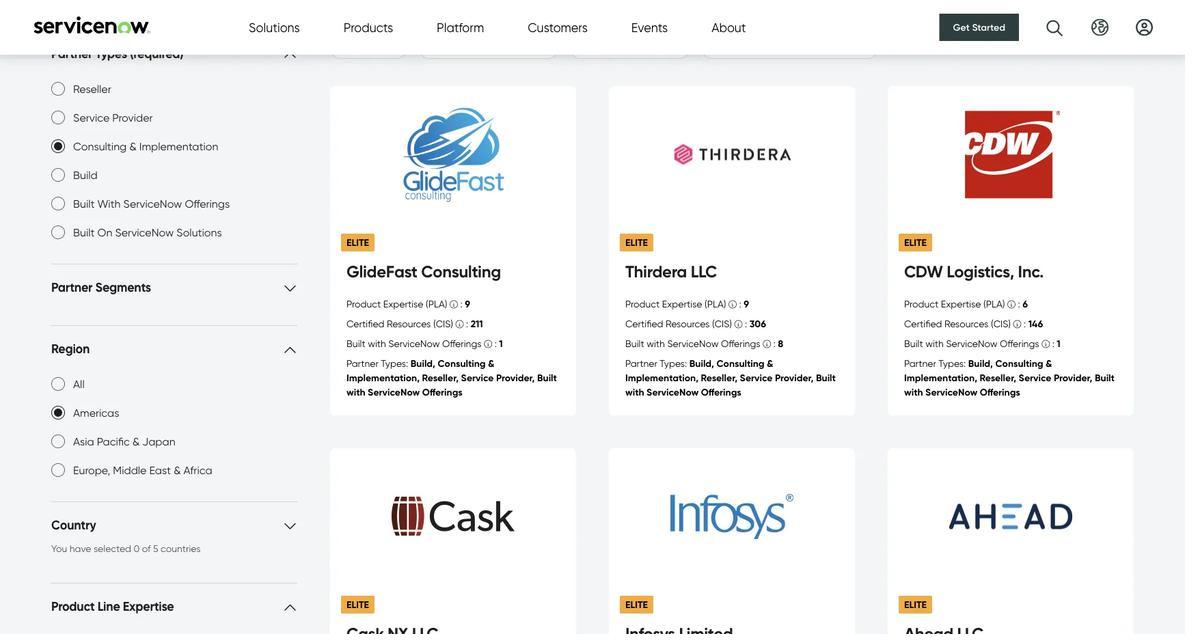 Task type: describe. For each thing, give the bounding box(es) containing it.
products button
[[344, 18, 393, 37]]

get started
[[954, 22, 1006, 33]]

platform
[[437, 20, 484, 35]]

solutions
[[249, 20, 300, 35]]

customers button
[[528, 18, 588, 37]]

solutions button
[[249, 18, 300, 37]]

servicenow image
[[32, 16, 152, 34]]



Task type: vqa. For each thing, say whether or not it's contained in the screenshot.
Type at the bottom left of page
no



Task type: locate. For each thing, give the bounding box(es) containing it.
about
[[712, 20, 747, 35]]

customers
[[528, 20, 588, 35]]

go to servicenow account image
[[1137, 19, 1154, 36]]

get
[[954, 22, 970, 33]]

products
[[344, 20, 393, 35]]

about button
[[712, 18, 747, 37]]

get started link
[[940, 14, 1020, 41]]

platform button
[[437, 18, 484, 37]]

events
[[632, 20, 668, 35]]

events button
[[632, 18, 668, 37]]

started
[[973, 22, 1006, 33]]



